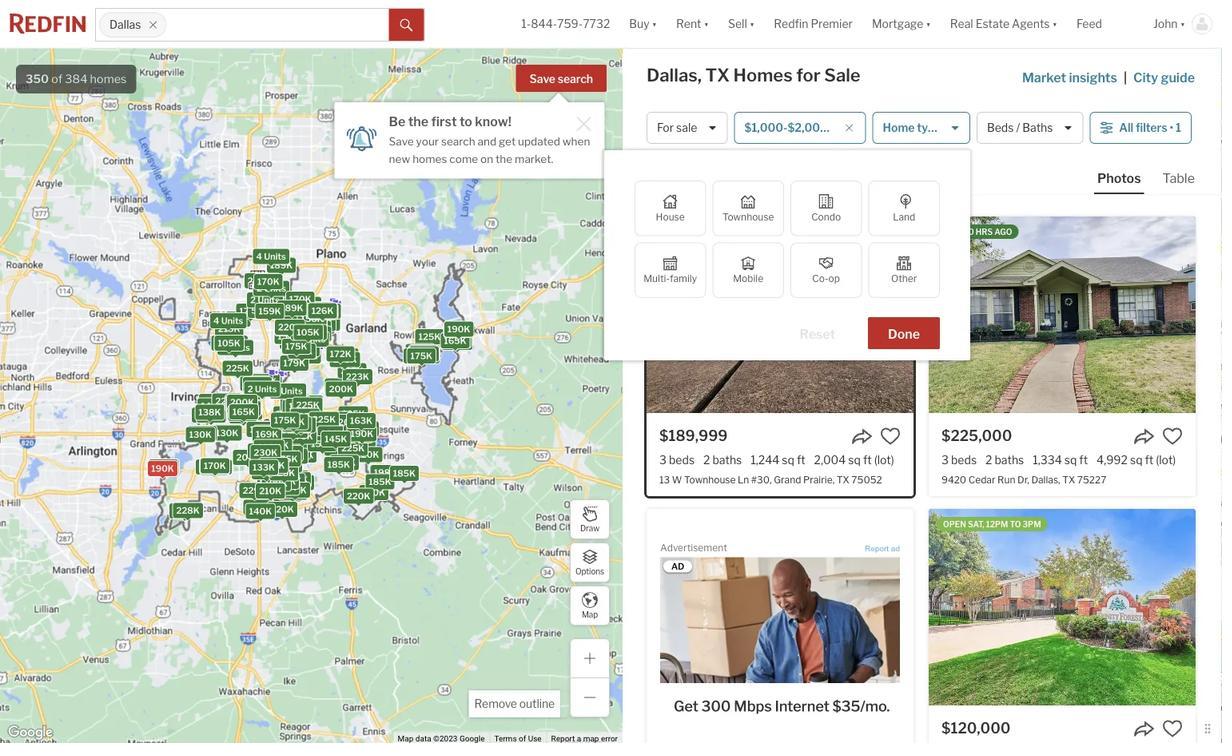 Task type: vqa. For each thing, say whether or not it's contained in the screenshot.
1st "5407" from right
no



Task type: describe. For each thing, give the bounding box(es) containing it.
real estate agents ▾ link
[[951, 0, 1058, 48]]

109k
[[312, 307, 335, 317]]

1 ago from the left
[[713, 227, 730, 237]]

new
[[389, 152, 410, 165]]

139k
[[310, 319, 333, 329]]

0 vertical spatial the
[[408, 114, 429, 129]]

|
[[1124, 70, 1127, 85]]

0 vertical spatial 149k
[[257, 296, 279, 307]]

2 vertical spatial 229k
[[243, 486, 266, 496]]

0 horizontal spatial 169k
[[256, 429, 278, 440]]

other
[[892, 273, 917, 285]]

5
[[251, 305, 257, 316]]

0 vertical spatial 155k
[[286, 308, 308, 318]]

remove $1,000-$2,000/mo. image
[[845, 123, 854, 133]]

99k
[[229, 314, 247, 324]]

147k
[[204, 461, 226, 471]]

113k
[[312, 316, 333, 327]]

ft for 2,004 sq ft (lot)
[[863, 453, 872, 467]]

run
[[998, 474, 1016, 486]]

2 ago from the left
[[995, 227, 1013, 237]]

216k
[[282, 488, 304, 498]]

of
[[51, 72, 63, 86]]

redfin premier button
[[765, 0, 863, 48]]

3 beds for $189,999
[[660, 453, 695, 467]]

ad region
[[660, 558, 900, 744]]

recommended button
[[753, 166, 850, 181]]

1 hrs from the left
[[694, 227, 711, 237]]

$120,000
[[942, 720, 1011, 737]]

advertisement
[[660, 542, 727, 554]]

home type button
[[873, 112, 971, 144]]

beds / baths
[[987, 121, 1053, 135]]

baths for $225,000
[[995, 453, 1024, 467]]

favorite button checkbox
[[1163, 426, 1183, 447]]

real
[[951, 17, 974, 31]]

0 vertical spatial 228k
[[319, 431, 342, 442]]

table button
[[1160, 170, 1199, 193]]

get
[[499, 135, 516, 148]]

option group inside 'dialog'
[[635, 181, 940, 298]]

384 inside 384 homes •
[[647, 167, 669, 180]]

0 horizontal spatial 149k
[[231, 402, 253, 412]]

mortgage ▾ button
[[872, 0, 931, 48]]

photo of 9420 cedar run dr, dallas, tx 75227 image
[[929, 217, 1196, 413]]

2,004
[[814, 453, 846, 467]]

save search
[[530, 72, 593, 86]]

ft for 1,244 sq ft
[[797, 453, 806, 467]]

Co-op checkbox
[[791, 243, 862, 298]]

for sale
[[657, 121, 698, 135]]

search inside save search button
[[558, 72, 593, 86]]

▾ for rent ▾
[[704, 17, 709, 31]]

2 horizontal spatial tx
[[1063, 474, 1076, 486]]

buy ▾
[[630, 17, 657, 31]]

Other checkbox
[[869, 243, 940, 298]]

market
[[1023, 70, 1067, 85]]

sell ▾
[[728, 17, 755, 31]]

map
[[582, 610, 598, 620]]

be the first to know!
[[389, 114, 512, 129]]

0 horizontal spatial tx
[[706, 64, 730, 86]]

75052
[[852, 474, 882, 486]]

save search button
[[516, 65, 607, 92]]

draw button
[[570, 500, 610, 540]]

estate
[[976, 17, 1010, 31]]

dallas, tx homes for sale
[[647, 64, 861, 86]]

photo of 9254 forest ln #406, dallas, tx 75243 image
[[929, 509, 1196, 706]]

recommended
[[756, 167, 837, 180]]

condo
[[812, 211, 841, 223]]

0 vertical spatial 189k
[[270, 260, 293, 271]]

baths
[[1023, 121, 1053, 135]]

9420
[[942, 474, 967, 486]]

$225,000
[[942, 427, 1013, 445]]

photos button
[[1095, 170, 1160, 194]]

ad
[[891, 544, 900, 553]]

0 vertical spatial 205k
[[333, 355, 357, 365]]

183k
[[252, 384, 274, 395]]

john ▾
[[1154, 17, 1186, 31]]

1 vertical spatial 155k
[[413, 349, 436, 359]]

7
[[289, 351, 294, 361]]

3pm
[[1023, 520, 1041, 529]]

2 baths for $189,999
[[704, 453, 742, 467]]

5 ▾ from the left
[[1053, 17, 1058, 31]]

▾ for buy ▾
[[652, 17, 657, 31]]

sell ▾ button
[[719, 0, 765, 48]]

(lot) for $189,999
[[874, 453, 894, 467]]

done
[[888, 326, 920, 342]]

home type
[[883, 121, 942, 135]]

family
[[670, 273, 697, 285]]

1,334
[[1033, 453, 1062, 467]]

#30,
[[751, 474, 772, 486]]

next button image
[[885, 307, 901, 323]]

all
[[1120, 121, 1134, 135]]

13 w townhouse ln #30, grand prairie, tx 75052
[[660, 474, 882, 486]]

0 horizontal spatial 205k
[[266, 456, 290, 467]]

submit search image
[[400, 19, 413, 32]]

2 163k from the left
[[350, 416, 373, 426]]

384 homes •
[[647, 167, 719, 181]]

prairie,
[[804, 474, 835, 486]]

$1,000-
[[745, 121, 788, 135]]

open sat, 12pm to 3pm
[[944, 520, 1041, 529]]

148k
[[258, 429, 280, 439]]

report
[[865, 544, 889, 553]]

real estate agents ▾ button
[[941, 0, 1067, 48]]

for sale button
[[647, 112, 728, 144]]

$189,999
[[660, 427, 728, 445]]

124k
[[334, 458, 356, 468]]

2,004 sq ft (lot)
[[814, 453, 894, 467]]

Mobile checkbox
[[713, 243, 784, 298]]

1 vertical spatial dallas,
[[1032, 474, 1061, 486]]

map region
[[0, 0, 752, 744]]

7732
[[583, 17, 610, 31]]

844-
[[531, 17, 557, 31]]

home
[[883, 121, 915, 135]]

dialog containing reset
[[604, 150, 971, 361]]

0 horizontal spatial 384
[[65, 72, 88, 86]]

1 new from the left
[[661, 227, 681, 237]]

1
[[1176, 121, 1182, 135]]

the inside save your search and get updated when new homes come on the market.
[[496, 152, 513, 165]]

181k
[[260, 424, 281, 434]]

type
[[917, 121, 942, 135]]

dr,
[[1018, 474, 1030, 486]]

2 new 10 hrs ago from the left
[[944, 227, 1013, 237]]

all filters • 1
[[1120, 121, 1182, 135]]

House checkbox
[[635, 181, 706, 236]]

options
[[576, 567, 605, 577]]

photos
[[1098, 170, 1141, 186]]

google image
[[4, 723, 57, 744]]

remove outline
[[475, 698, 555, 711]]

1-844-759-7732
[[522, 17, 610, 31]]

premier
[[811, 17, 853, 31]]

1 vertical spatial 189k
[[281, 303, 303, 313]]

ft for 4,992 sq ft (lot)
[[1145, 453, 1154, 467]]

127k
[[285, 340, 307, 350]]

133k
[[253, 463, 275, 473]]

cedar
[[969, 474, 996, 486]]

remove dallas image
[[148, 20, 158, 30]]

rent ▾ button
[[667, 0, 719, 48]]

3 beds for $225,000
[[942, 453, 977, 467]]

house
[[656, 211, 685, 223]]



Task type: locate. For each thing, give the bounding box(es) containing it.
149k down 183k
[[231, 402, 253, 412]]

1 horizontal spatial hrs
[[976, 227, 993, 237]]

1 vertical spatial the
[[496, 152, 513, 165]]

75227
[[1078, 474, 1107, 486]]

105k down '99k'
[[218, 338, 241, 349]]

1 baths from the left
[[713, 453, 742, 467]]

0 vertical spatial save
[[530, 72, 556, 86]]

sq up the grand
[[782, 453, 795, 467]]

205k up 223k
[[333, 355, 357, 365]]

1 vertical spatial 169k
[[412, 348, 435, 359]]

125k
[[307, 305, 330, 315], [311, 306, 333, 316], [311, 307, 334, 317], [310, 319, 333, 329], [419, 332, 441, 342], [410, 350, 432, 360], [246, 380, 269, 390], [202, 396, 224, 407], [292, 412, 315, 422], [203, 462, 226, 473], [273, 468, 295, 479], [280, 476, 302, 486]]

1,334 sq ft
[[1033, 453, 1088, 467]]

189k up 193k
[[270, 260, 293, 271]]

2 10 from the left
[[965, 227, 975, 237]]

1 (lot) from the left
[[874, 453, 894, 467]]

0 horizontal spatial new 10 hrs ago
[[661, 227, 730, 237]]

1 horizontal spatial ago
[[995, 227, 1013, 237]]

0 horizontal spatial 198k
[[264, 454, 286, 465]]

favorite button image for $120,000
[[1163, 719, 1183, 740]]

229k right 187k
[[321, 429, 345, 439]]

110k
[[291, 346, 313, 357]]

2 3 beds from the left
[[942, 453, 977, 467]]

w
[[672, 474, 682, 486]]

0 horizontal spatial hrs
[[694, 227, 711, 237]]

0 horizontal spatial save
[[389, 135, 414, 148]]

6 ▾ from the left
[[1181, 17, 1186, 31]]

2 baths for $225,000
[[986, 453, 1024, 467]]

• for all filters • 1
[[1170, 121, 1174, 135]]

homes down your
[[413, 152, 447, 165]]

229k down the 133k in the left of the page
[[243, 486, 266, 496]]

1 horizontal spatial 198k
[[374, 468, 397, 478]]

tx down 1,334 sq ft
[[1063, 474, 1076, 486]]

1 ▾ from the left
[[652, 17, 657, 31]]

save up new
[[389, 135, 414, 148]]

1 vertical spatial 205k
[[266, 456, 290, 467]]

beds for $189,999
[[669, 453, 695, 467]]

138k
[[199, 407, 221, 418]]

180k
[[243, 379, 266, 389], [234, 405, 257, 416], [267, 453, 290, 464], [363, 488, 385, 498]]

0 horizontal spatial 155k
[[286, 308, 308, 318]]

205k
[[333, 355, 357, 365], [266, 456, 290, 467]]

Land checkbox
[[869, 181, 940, 236]]

Multi-family checkbox
[[635, 243, 706, 298]]

2 172k from the left
[[330, 349, 352, 359]]

sq for 1,244
[[782, 453, 795, 467]]

0 horizontal spatial ago
[[713, 227, 730, 237]]

2 vertical spatial 169k
[[256, 429, 278, 440]]

1 horizontal spatial the
[[496, 152, 513, 165]]

(lot) for $225,000
[[1156, 453, 1176, 467]]

215k
[[218, 324, 240, 334], [279, 415, 301, 425], [348, 428, 370, 438], [289, 478, 311, 488], [277, 489, 299, 499]]

0 horizontal spatial 10
[[683, 227, 692, 237]]

favorite button image for $225,000
[[1163, 426, 1183, 447]]

1 horizontal spatial new
[[944, 227, 963, 237]]

1 horizontal spatial dallas,
[[1032, 474, 1061, 486]]

0 horizontal spatial new
[[661, 227, 681, 237]]

165k
[[444, 336, 467, 346], [236, 403, 258, 413], [233, 407, 255, 417], [325, 415, 347, 425], [282, 423, 305, 433], [257, 428, 280, 439], [204, 461, 226, 472]]

Townhouse checkbox
[[713, 181, 784, 236]]

ft right 4,992
[[1145, 453, 1154, 467]]

market insights | city guide
[[1023, 70, 1195, 85]]

the right on
[[496, 152, 513, 165]]

0 horizontal spatial 3 beds
[[660, 453, 695, 467]]

know!
[[475, 114, 512, 129]]

ft up 75052
[[863, 453, 872, 467]]

ft
[[797, 453, 806, 467], [863, 453, 872, 467], [1080, 453, 1088, 467], [1145, 453, 1154, 467]]

0 vertical spatial 384
[[65, 72, 88, 86]]

105k up 127k
[[297, 327, 320, 338]]

205k down 148k
[[266, 456, 290, 467]]

1 horizontal spatial 3 beds
[[942, 453, 977, 467]]

198k right the 124k
[[374, 468, 397, 478]]

updated
[[518, 135, 560, 148]]

market.
[[515, 152, 554, 165]]

1 beds from the left
[[669, 453, 695, 467]]

search inside save your search and get updated when new homes come on the market.
[[441, 135, 475, 148]]

0 horizontal spatial 172k
[[330, 349, 352, 359]]

save for save search
[[530, 72, 556, 86]]

1-844-759-7732 link
[[522, 17, 610, 31]]

1 163k from the left
[[350, 416, 373, 426]]

1 horizontal spatial homes
[[413, 152, 447, 165]]

favorite button checkbox for $189,999
[[880, 426, 901, 447]]

save for save your search and get updated when new homes come on the market.
[[389, 135, 414, 148]]

0 horizontal spatial search
[[441, 135, 475, 148]]

1 horizontal spatial 10
[[965, 227, 975, 237]]

• down for sale button
[[716, 168, 719, 181]]

dallas, up for sale
[[647, 64, 702, 86]]

homes inside save your search and get updated when new homes come on the market.
[[413, 152, 447, 165]]

(lot) down favorite button checkbox
[[1156, 453, 1176, 467]]

0 horizontal spatial the
[[408, 114, 429, 129]]

baths up the ln
[[713, 453, 742, 467]]

2 ft from the left
[[863, 453, 872, 467]]

table
[[1163, 170, 1195, 186]]

sq for 1,334
[[1065, 453, 1077, 467]]

▾ right rent
[[704, 17, 709, 31]]

2 ▾ from the left
[[704, 17, 709, 31]]

106k
[[309, 318, 332, 329]]

1 horizontal spatial beds
[[951, 453, 977, 467]]

1 10 from the left
[[683, 227, 692, 237]]

1 vertical spatial 198k
[[374, 468, 397, 478]]

townhouse inside 'checkbox'
[[723, 211, 774, 223]]

2 sq from the left
[[849, 453, 861, 467]]

1 sq from the left
[[782, 453, 795, 467]]

▾ right "mortgage"
[[926, 17, 931, 31]]

195k
[[296, 299, 318, 310], [285, 397, 308, 407], [231, 398, 253, 408], [232, 411, 255, 421], [294, 411, 317, 422], [151, 463, 173, 473], [152, 464, 174, 474], [261, 478, 283, 489]]

1 2 baths from the left
[[704, 453, 742, 467]]

1 horizontal spatial baths
[[995, 453, 1024, 467]]

3 ft from the left
[[1080, 453, 1088, 467]]

mortgage
[[872, 17, 924, 31]]

1 vertical spatial 229k
[[259, 448, 282, 458]]

2 horizontal spatial homes
[[672, 167, 708, 180]]

0 vertical spatial 198k
[[264, 454, 286, 465]]

1 horizontal spatial 172k
[[411, 349, 432, 359]]

baths up run
[[995, 453, 1024, 467]]

198k down 148k
[[264, 454, 286, 465]]

0 horizontal spatial baths
[[713, 453, 742, 467]]

759-
[[557, 17, 583, 31]]

1 horizontal spatial 105k
[[297, 327, 320, 338]]

outline
[[520, 698, 555, 711]]

384 right of
[[65, 72, 88, 86]]

2 horizontal spatial 169k
[[412, 348, 435, 359]]

▾ right john
[[1181, 17, 1186, 31]]

city
[[1134, 70, 1159, 85]]

228k
[[319, 431, 342, 442], [176, 506, 200, 516]]

0 horizontal spatial 105k
[[218, 338, 241, 349]]

rent ▾ button
[[677, 0, 709, 48]]

sq right 4,992
[[1131, 453, 1143, 467]]

1 horizontal spatial 2 baths
[[986, 453, 1024, 467]]

0 vertical spatial 159k
[[259, 306, 281, 317]]

beds for $225,000
[[951, 453, 977, 467]]

1 vertical spatial townhouse
[[684, 474, 736, 486]]

13
[[660, 474, 670, 486]]

0 horizontal spatial beds
[[669, 453, 695, 467]]

2 2 baths from the left
[[986, 453, 1024, 467]]

for
[[797, 64, 821, 86]]

0 horizontal spatial (lot)
[[874, 453, 894, 467]]

10 right land checkbox
[[965, 227, 975, 237]]

remove outline button
[[469, 691, 561, 718]]

7 units
[[289, 351, 318, 361]]

grand
[[774, 474, 801, 486]]

0 vertical spatial dallas,
[[647, 64, 702, 86]]

229k up the 133k in the left of the page
[[259, 448, 282, 458]]

new
[[661, 227, 681, 237], [944, 227, 963, 237]]

• inside 384 homes •
[[716, 168, 719, 181]]

1 horizontal spatial 155k
[[413, 349, 436, 359]]

townhouse up mobile "checkbox"
[[723, 211, 774, 223]]

sq for 4,992
[[1131, 453, 1143, 467]]

▾ for mortgage ▾
[[926, 17, 931, 31]]

beds up '9420'
[[951, 453, 977, 467]]

when
[[563, 135, 590, 148]]

sale
[[825, 64, 861, 86]]

save inside button
[[530, 72, 556, 86]]

0 vertical spatial 105k
[[297, 327, 320, 338]]

0 vertical spatial 115k
[[304, 315, 325, 325]]

sq right 1,334
[[1065, 453, 1077, 467]]

160k
[[278, 332, 300, 342], [445, 335, 468, 346], [289, 401, 312, 412], [231, 409, 254, 419], [200, 410, 223, 420], [294, 411, 317, 421], [352, 423, 374, 433], [282, 425, 305, 436], [278, 451, 301, 461]]

1 horizontal spatial 228k
[[319, 431, 342, 442]]

dallas, down 1,334
[[1032, 474, 1061, 486]]

the right 'be'
[[408, 114, 429, 129]]

▾ for john ▾
[[1181, 17, 1186, 31]]

1 horizontal spatial •
[[1170, 121, 1174, 135]]

1 vertical spatial •
[[716, 168, 719, 181]]

185k
[[261, 285, 284, 295], [218, 339, 240, 350], [216, 398, 239, 409], [251, 446, 274, 457], [328, 460, 350, 470], [260, 462, 282, 473], [152, 462, 175, 473], [393, 468, 416, 479], [369, 477, 392, 487]]

10
[[683, 227, 692, 237], [965, 227, 975, 237]]

10 down house
[[683, 227, 692, 237]]

homes inside 384 homes •
[[672, 167, 708, 180]]

photo of 13 w townhouse ln #30, grand prairie, tx 75052 image
[[647, 217, 914, 413]]

agents
[[1012, 17, 1050, 31]]

• for 384 homes •
[[716, 168, 719, 181]]

4 sq from the left
[[1131, 453, 1143, 467]]

1 vertical spatial 228k
[[176, 506, 200, 516]]

4
[[256, 252, 262, 262], [306, 307, 312, 317], [213, 316, 219, 326], [215, 338, 221, 349]]

op
[[829, 273, 840, 285]]

2 vertical spatial homes
[[672, 167, 708, 180]]

1 horizontal spatial save
[[530, 72, 556, 86]]

2 hrs from the left
[[976, 227, 993, 237]]

tx left the homes
[[706, 64, 730, 86]]

0 vertical spatial search
[[558, 72, 593, 86]]

189k down '99k'
[[218, 339, 241, 350]]

your
[[416, 135, 439, 148]]

3 beds up w
[[660, 453, 695, 467]]

• left the '1'
[[1170, 121, 1174, 135]]

1 horizontal spatial favorite button checkbox
[[1163, 719, 1183, 740]]

the
[[408, 114, 429, 129], [496, 152, 513, 165]]

favorite button image for $189,999
[[880, 426, 901, 447]]

1 vertical spatial favorite button checkbox
[[1163, 719, 1183, 740]]

1 vertical spatial save
[[389, 135, 414, 148]]

1 ft from the left
[[797, 453, 806, 467]]

ft up the grand
[[797, 453, 806, 467]]

$2,000/mo.
[[788, 121, 852, 135]]

145k
[[445, 335, 468, 345], [409, 347, 432, 357], [412, 348, 435, 359], [247, 382, 270, 392], [201, 401, 223, 411], [325, 434, 347, 445]]

save inside save your search and get updated when new homes come on the market.
[[389, 135, 414, 148]]

sq up 75052
[[849, 453, 861, 467]]

1 horizontal spatial new 10 hrs ago
[[944, 227, 1013, 237]]

dialog
[[604, 150, 971, 361]]

187k
[[291, 426, 313, 437]]

multi-
[[644, 273, 670, 285]]

Condo checkbox
[[791, 181, 862, 236]]

townhouse right w
[[684, 474, 736, 486]]

sq for 2,004
[[849, 453, 861, 467]]

2 new from the left
[[944, 227, 963, 237]]

feed
[[1077, 17, 1103, 31]]

0 vertical spatial •
[[1170, 121, 1174, 135]]

2 vertical spatial 159k
[[231, 399, 253, 409]]

search up 'come'
[[441, 135, 475, 148]]

1 vertical spatial 149k
[[231, 402, 253, 412]]

193k
[[257, 280, 279, 290]]

149k down 193k
[[257, 296, 279, 307]]

0 vertical spatial 135k
[[302, 310, 324, 320]]

ft up 75227
[[1080, 453, 1088, 467]]

3 beds up '9420'
[[942, 453, 977, 467]]

option group containing house
[[635, 181, 940, 298]]

1 horizontal spatial 149k
[[257, 296, 279, 307]]

tx down 2,004 sq ft (lot)
[[837, 474, 850, 486]]

favorite button checkbox
[[880, 426, 901, 447], [1163, 719, 1183, 740]]

0 horizontal spatial •
[[716, 168, 719, 181]]

159k down 183k
[[231, 399, 253, 409]]

insights
[[1069, 70, 1118, 85]]

189k
[[270, 260, 293, 271], [281, 303, 303, 313], [218, 339, 241, 350]]

1 vertical spatial 159k
[[278, 332, 300, 342]]

units
[[264, 252, 286, 262], [255, 276, 277, 286], [264, 284, 286, 294], [263, 292, 285, 302], [258, 295, 280, 305], [259, 305, 281, 316], [316, 306, 338, 316], [316, 306, 338, 316], [316, 306, 338, 317], [314, 306, 336, 317], [311, 307, 333, 317], [314, 307, 336, 317], [316, 308, 338, 319], [304, 310, 326, 320], [221, 316, 243, 326], [315, 318, 337, 329], [309, 321, 331, 332], [302, 327, 324, 338], [306, 329, 328, 340], [304, 334, 326, 345], [291, 337, 313, 347], [223, 338, 245, 349], [228, 343, 250, 353], [295, 344, 317, 354], [414, 351, 436, 361], [296, 351, 318, 361], [252, 378, 274, 388], [255, 384, 277, 395], [281, 386, 303, 397], [207, 462, 229, 473]]

homes right of
[[90, 72, 127, 86]]

1 vertical spatial homes
[[413, 152, 447, 165]]

1 horizontal spatial 384
[[647, 167, 669, 180]]

189k left 126k
[[281, 303, 303, 313]]

172k
[[411, 349, 432, 359], [330, 349, 352, 359]]

come
[[450, 152, 478, 165]]

for
[[657, 121, 674, 135]]

multi-family
[[644, 273, 697, 285]]

▾ right agents
[[1053, 17, 1058, 31]]

3 ▾ from the left
[[750, 17, 755, 31]]

2 baths from the left
[[995, 453, 1024, 467]]

159k right 5
[[259, 306, 281, 317]]

guide
[[1161, 70, 1195, 85]]

None search field
[[167, 9, 389, 41]]

1 vertical spatial search
[[441, 135, 475, 148]]

reset
[[800, 326, 836, 342]]

(lot) up 75052
[[874, 453, 894, 467]]

0 horizontal spatial dallas,
[[647, 64, 702, 86]]

179k
[[302, 314, 324, 324], [302, 314, 324, 324], [302, 314, 324, 324], [283, 358, 306, 369], [256, 435, 278, 446]]

new down house
[[661, 227, 681, 237]]

mortgage ▾ button
[[863, 0, 941, 48]]

3 sq from the left
[[1065, 453, 1077, 467]]

1 new 10 hrs ago from the left
[[661, 227, 730, 237]]

▾ for sell ▾
[[750, 17, 755, 31]]

beds up w
[[669, 453, 695, 467]]

option group
[[635, 181, 940, 298]]

2 baths up run
[[986, 453, 1024, 467]]

search down 759-
[[558, 72, 593, 86]]

0 horizontal spatial favorite button checkbox
[[880, 426, 901, 447]]

2 beds from the left
[[951, 453, 977, 467]]

be the first to know! dialog
[[335, 93, 605, 179]]

0 vertical spatial townhouse
[[723, 211, 774, 223]]

land
[[893, 211, 916, 223]]

126k
[[312, 306, 334, 316]]

1 vertical spatial 105k
[[218, 338, 241, 349]]

2 vertical spatial 189k
[[218, 339, 241, 350]]

4 ▾ from the left
[[926, 17, 931, 31]]

159k up 7
[[278, 332, 300, 342]]

favorite button image
[[880, 426, 901, 447], [1163, 426, 1183, 447], [1163, 719, 1183, 740]]

120k
[[296, 316, 318, 327], [279, 414, 302, 424], [274, 421, 296, 432], [255, 426, 277, 436], [357, 450, 379, 460], [263, 468, 285, 478]]

2 (lot) from the left
[[1156, 453, 1176, 467]]

0 horizontal spatial homes
[[90, 72, 127, 86]]

384 up house option
[[647, 167, 669, 180]]

real estate agents ▾
[[951, 17, 1058, 31]]

1 horizontal spatial tx
[[837, 474, 850, 486]]

2 baths
[[704, 453, 742, 467], [986, 453, 1024, 467]]

0 vertical spatial 229k
[[321, 429, 345, 439]]

2 baths up the ln
[[704, 453, 742, 467]]

new 10 hrs ago down house
[[661, 227, 730, 237]]

new right land checkbox
[[944, 227, 963, 237]]

new 10 hrs ago right land checkbox
[[944, 227, 1013, 237]]

co-
[[813, 273, 829, 285]]

0 vertical spatial 169k
[[302, 328, 325, 339]]

• inside button
[[1170, 121, 1174, 135]]

129k
[[282, 451, 305, 462]]

1 horizontal spatial 205k
[[333, 355, 357, 365]]

co-op
[[813, 273, 840, 285]]

0 vertical spatial homes
[[90, 72, 127, 86]]

favorite button checkbox for $120,000
[[1163, 719, 1183, 740]]

save down 844-
[[530, 72, 556, 86]]

4 ft from the left
[[1145, 453, 1154, 467]]

177k
[[248, 377, 269, 387]]

▾ right buy on the right top of the page
[[652, 17, 657, 31]]

0 horizontal spatial 228k
[[176, 506, 200, 516]]

buy ▾ button
[[630, 0, 657, 48]]

homes up house option
[[672, 167, 708, 180]]

baths for $189,999
[[713, 453, 742, 467]]

221k
[[282, 420, 304, 430]]

3 beds
[[660, 453, 695, 467], [942, 453, 977, 467]]

ft for 1,334 sq ft
[[1080, 453, 1088, 467]]

1 vertical spatial 135k
[[289, 432, 312, 442]]

1 horizontal spatial (lot)
[[1156, 453, 1176, 467]]

230k
[[294, 410, 317, 420], [195, 410, 219, 420], [257, 442, 281, 453], [254, 448, 278, 458], [266, 453, 290, 463], [255, 467, 279, 477], [276, 468, 300, 479], [263, 484, 287, 494]]

▾ right sell
[[750, 17, 755, 31]]

1 horizontal spatial search
[[558, 72, 593, 86]]

1 172k from the left
[[411, 349, 432, 359]]

0 horizontal spatial 2 baths
[[704, 453, 742, 467]]

1 vertical spatial 115k
[[287, 341, 308, 352]]

1 3 beds from the left
[[660, 453, 695, 467]]

105k
[[297, 327, 320, 338], [218, 338, 241, 349]]

done button
[[868, 317, 940, 349]]



